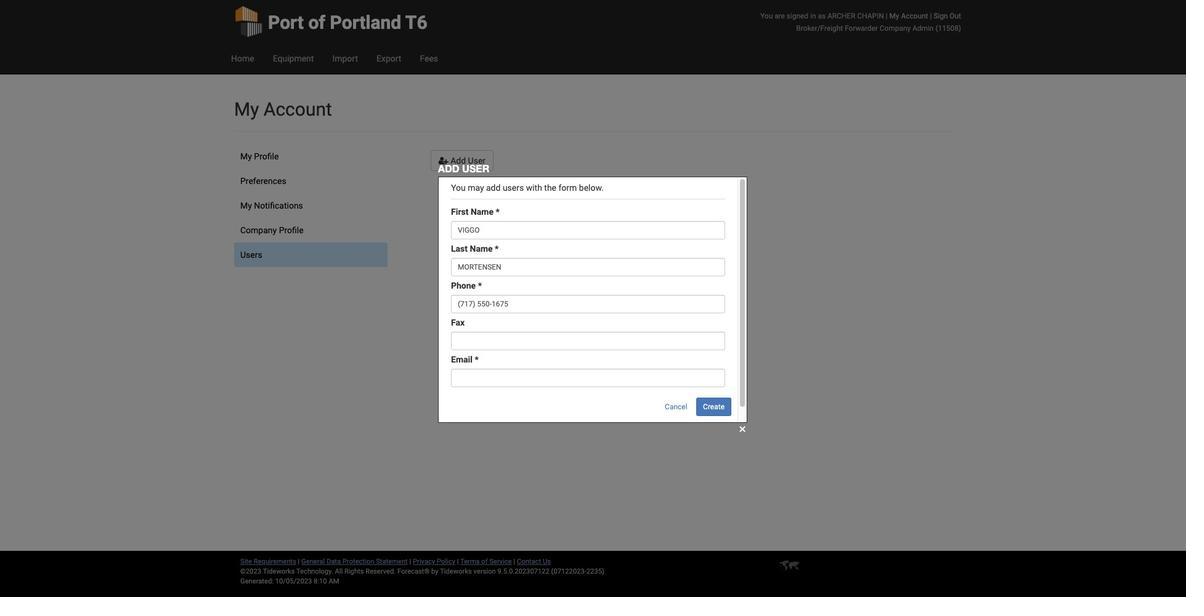 Task type: describe. For each thing, give the bounding box(es) containing it.
in
[[811, 12, 816, 20]]

policy
[[437, 558, 455, 566]]

am
[[329, 578, 339, 586]]

©2023 tideworks
[[240, 568, 295, 576]]

reserved.
[[366, 568, 396, 576]]

portland
[[330, 12, 401, 33]]

2235)
[[587, 568, 605, 576]]

notifications
[[254, 201, 303, 211]]

us
[[543, 558, 551, 566]]

port of portland t6 link
[[234, 0, 428, 43]]

sign
[[934, 12, 948, 20]]

privacy
[[413, 558, 435, 566]]

contact
[[517, 558, 541, 566]]

site
[[240, 558, 252, 566]]

you
[[761, 12, 773, 20]]

terms of service link
[[460, 558, 512, 566]]

data
[[327, 558, 341, 566]]

user plus image
[[439, 157, 449, 165]]

my for my notifications
[[240, 201, 252, 211]]

port of portland t6
[[268, 12, 428, 33]]

| up 9.5.0.202307122
[[514, 558, 515, 566]]

generated:
[[240, 578, 274, 586]]

of inside 'link'
[[308, 12, 326, 33]]

user inside button
[[468, 156, 486, 166]]

add inside button
[[451, 156, 466, 166]]

general data protection statement link
[[301, 558, 408, 566]]

(11508)
[[936, 24, 962, 33]]

company profile
[[240, 226, 304, 235]]

my for my profile
[[240, 152, 252, 161]]

9.5.0.202307122
[[498, 568, 550, 576]]

8:10
[[314, 578, 327, 586]]

port
[[268, 12, 304, 33]]

add user inside button
[[449, 156, 486, 166]]

statement
[[376, 558, 408, 566]]

sign out link
[[934, 12, 962, 20]]

broker/freight
[[797, 24, 843, 33]]

my notifications
[[240, 201, 303, 211]]

requirements
[[254, 558, 296, 566]]

my account
[[234, 99, 332, 120]]

my inside you are signed in as archer chapin | my account | sign out broker/freight forwarder company admin (11508)
[[890, 12, 900, 20]]

version
[[474, 568, 496, 576]]

| right the chapin
[[886, 12, 888, 20]]

tideworks
[[440, 568, 472, 576]]

| up tideworks
[[457, 558, 459, 566]]

preferences
[[240, 176, 286, 186]]

profile for company profile
[[279, 226, 304, 235]]

as
[[818, 12, 826, 20]]



Task type: vqa. For each thing, say whether or not it's contained in the screenshot.
Are
yes



Task type: locate. For each thing, give the bounding box(es) containing it.
company up the users
[[240, 226, 277, 235]]

site requirements | general data protection statement | privacy policy | terms of service | contact us ©2023 tideworks technology. all rights reserved. forecast® by tideworks version 9.5.0.202307122 (07122023-2235) generated: 10/05/2023 8:10 am
[[240, 558, 605, 586]]

1 horizontal spatial account
[[901, 12, 929, 20]]

1 vertical spatial account
[[264, 99, 332, 120]]

| up forecast®
[[410, 558, 411, 566]]

service
[[490, 558, 512, 566]]

contact us link
[[517, 558, 551, 566]]

(07122023-
[[551, 568, 587, 576]]

company down the my account link
[[880, 24, 911, 33]]

10/05/2023
[[275, 578, 312, 586]]

0 vertical spatial profile
[[254, 152, 279, 161]]

|
[[886, 12, 888, 20], [930, 12, 932, 20], [298, 558, 300, 566], [410, 558, 411, 566], [457, 558, 459, 566], [514, 558, 515, 566]]

terms
[[460, 558, 480, 566]]

site requirements link
[[240, 558, 296, 566]]

by
[[431, 568, 439, 576]]

account
[[901, 12, 929, 20], [264, 99, 332, 120]]

account inside you are signed in as archer chapin | my account | sign out broker/freight forwarder company admin (11508)
[[901, 12, 929, 20]]

my for my account
[[234, 99, 259, 120]]

of up version
[[482, 558, 488, 566]]

my up my profile at the top left
[[234, 99, 259, 120]]

my right the chapin
[[890, 12, 900, 20]]

| left 'sign'
[[930, 12, 932, 20]]

add
[[451, 156, 466, 166], [438, 163, 460, 174]]

admin
[[913, 24, 934, 33]]

my account link
[[890, 12, 929, 20]]

t6
[[405, 12, 428, 33]]

rights
[[345, 568, 364, 576]]

profile
[[254, 152, 279, 161], [279, 226, 304, 235]]

you are signed in as archer chapin | my account | sign out broker/freight forwarder company admin (11508)
[[761, 12, 962, 33]]

forecast®
[[398, 568, 430, 576]]

company inside you are signed in as archer chapin | my account | sign out broker/freight forwarder company admin (11508)
[[880, 24, 911, 33]]

of right port
[[308, 12, 326, 33]]

1 horizontal spatial of
[[482, 558, 488, 566]]

of inside site requirements | general data protection statement | privacy policy | terms of service | contact us ©2023 tideworks technology. all rights reserved. forecast® by tideworks version 9.5.0.202307122 (07122023-2235) generated: 10/05/2023 8:10 am
[[482, 558, 488, 566]]

account up my profile at the top left
[[264, 99, 332, 120]]

1 vertical spatial profile
[[279, 226, 304, 235]]

1 vertical spatial of
[[482, 558, 488, 566]]

general
[[301, 558, 325, 566]]

archer
[[828, 12, 856, 20]]

1 horizontal spatial company
[[880, 24, 911, 33]]

forwarder
[[845, 24, 878, 33]]

privacy policy link
[[413, 558, 455, 566]]

my profile
[[240, 152, 279, 161]]

add user
[[449, 156, 486, 166], [438, 163, 490, 174]]

add user button
[[431, 150, 494, 171]]

0 horizontal spatial account
[[264, 99, 332, 120]]

profile up the preferences
[[254, 152, 279, 161]]

0 vertical spatial account
[[901, 12, 929, 20]]

signed
[[787, 12, 809, 20]]

0 horizontal spatial company
[[240, 226, 277, 235]]

| left general
[[298, 558, 300, 566]]

my down the preferences
[[240, 201, 252, 211]]

users
[[240, 250, 262, 260]]

are
[[775, 12, 785, 20]]

out
[[950, 12, 962, 20]]

all
[[335, 568, 343, 576]]

chapin
[[858, 12, 884, 20]]

profile down notifications at the top left
[[279, 226, 304, 235]]

0 vertical spatial company
[[880, 24, 911, 33]]

0 vertical spatial of
[[308, 12, 326, 33]]

0 horizontal spatial of
[[308, 12, 326, 33]]

account up admin
[[901, 12, 929, 20]]

1 vertical spatial company
[[240, 226, 277, 235]]

profile for my profile
[[254, 152, 279, 161]]

user
[[468, 156, 486, 166], [462, 163, 490, 174]]

my
[[890, 12, 900, 20], [234, 99, 259, 120], [240, 152, 252, 161], [240, 201, 252, 211]]

protection
[[343, 558, 374, 566]]

company
[[880, 24, 911, 33], [240, 226, 277, 235]]

technology.
[[296, 568, 333, 576]]

of
[[308, 12, 326, 33], [482, 558, 488, 566]]

my up the preferences
[[240, 152, 252, 161]]



